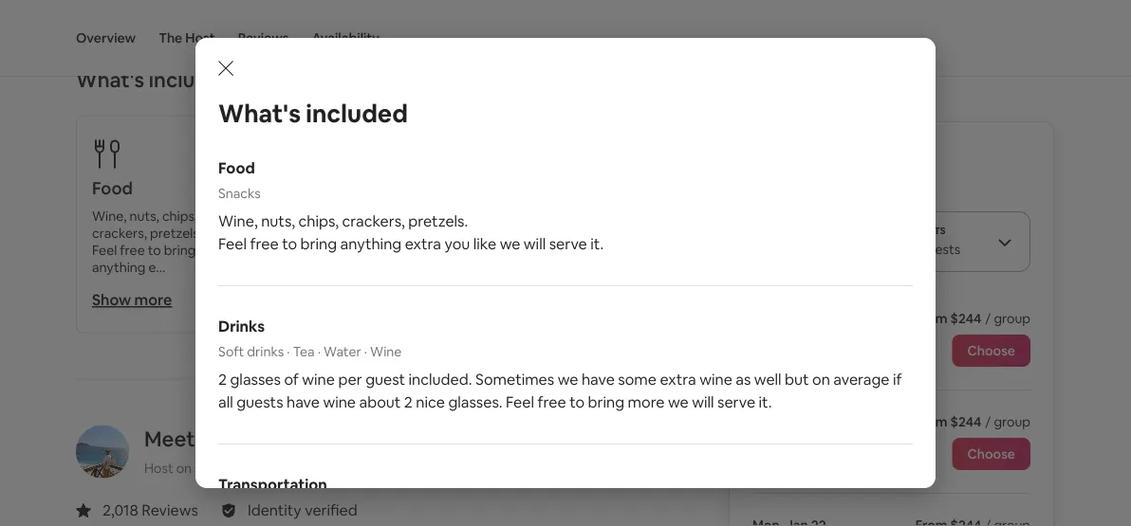 Task type: describe. For each thing, give the bounding box(es) containing it.
show
[[92, 290, 131, 310]]

pretzels. inside food wine, nuts, chips, crackers, pretzels. feel free to bring anything e...
[[150, 225, 202, 242]]

snacks
[[218, 185, 261, 202]]

2 choose link from the top
[[952, 439, 1031, 471]]

included for 2 glasses of wine per guest included. sometimes we have some extra wine as...
[[149, 66, 234, 94]]

chips, inside food snacks wine, nuts, chips, crackers, pretzels. feel free to bring anything extra you like we will serve it.
[[299, 211, 339, 231]]

1 choose link from the top
[[952, 335, 1031, 367]]

drinks
[[247, 344, 284, 361]]

what's for 2 glasses of wine per guest included. sometimes we have some extra wine as...
[[76, 66, 144, 94]]

some inside drinks soft drinks · tea · water · wine 2 glasses of wine per guest included. sometimes we have some extra wine as well but on average if all guests have wine about 2 nice glasses. feel free to bring more we will serve it.
[[618, 370, 657, 389]]

tea
[[293, 344, 315, 361]]

2 choose from the top
[[968, 446, 1016, 463]]

2 glasses of wine per guest included. sometimes we have some extra wine as...
[[286, 207, 412, 276]]

glasses inside drinks soft drinks · tea · water · wine 2 glasses of wine per guest included. sometimes we have some extra wine as well but on average if all guests have wine about 2 nice glasses. feel free to bring more we will serve it.
[[230, 370, 281, 389]]

on inside drinks soft drinks · tea · water · wine 2 glasses of wine per guest included. sometimes we have some extra wine as well but on average if all guests have wine about 2 nice glasses. feel free to bring more we will serve it.
[[813, 370, 830, 389]]

2 vertical spatial have
[[287, 393, 320, 412]]

included for snacks
[[306, 98, 408, 130]]

meet
[[144, 426, 195, 453]]

identity
[[248, 501, 302, 521]]

0 horizontal spatial more
[[134, 290, 172, 310]]

it. inside food snacks wine, nuts, chips, crackers, pretzels. feel free to bring anything extra you like we will serve it.
[[591, 234, 604, 253]]

identity verified
[[248, 501, 358, 521]]

soft
[[218, 344, 244, 361]]

bring inside food snacks wine, nuts, chips, crackers, pretzels. feel free to bring anything extra you like we will serve it.
[[301, 234, 337, 253]]

availability
[[312, 29, 380, 47]]

meet your host, john host on airbnb since 2019
[[144, 426, 354, 477]]

what's included for 2 glasses of wine per guest included. sometimes we have some extra wine as...
[[76, 66, 234, 94]]

to inside food wine, nuts, chips, crackers, pretzels. feel free to bring anything e...
[[148, 242, 161, 259]]

wine, inside food snacks wine, nuts, chips, crackers, pretzels. feel free to bring anything extra you like we will serve it.
[[218, 211, 258, 231]]

pm
[[823, 435, 839, 449]]

the host button
[[159, 0, 215, 76]]

1 $244 from the top
[[951, 310, 982, 327]]

1 from from the top
[[916, 310, 948, 327]]

food snacks wine, nuts, chips, crackers, pretzels. feel free to bring anything extra you like we will serve it.
[[218, 158, 604, 253]]

group for second choose link from the bottom
[[994, 310, 1031, 327]]

1 vertical spatial 2
[[218, 370, 227, 389]]

1:00
[[753, 435, 774, 449]]

crackers, inside food snacks wine, nuts, chips, crackers, pretzels. feel free to bring anything extra you like we will serve it.
[[342, 211, 405, 231]]

from $244 / group for 1st choose link from the bottom
[[916, 414, 1031, 431]]

it. inside drinks soft drinks · tea · water · wine 2 glasses of wine per guest included. sometimes we have some extra wine as well but on average if all guests have wine about 2 nice glasses. feel free to bring more we will serve it.
[[759, 393, 772, 412]]

host,
[[248, 426, 301, 453]]

nice
[[416, 393, 445, 412]]

host inside meet your host, john host on airbnb since 2019
[[144, 460, 173, 477]]

to inside drinks soft drinks · tea · water · wine 2 glasses of wine per guest included. sometimes we have some extra wine as well but on average if all guests have wine about 2 nice glasses. feel free to bring more we will serve it.
[[570, 393, 585, 412]]

pm–3:00
[[776, 435, 821, 449]]

will inside food snacks wine, nuts, chips, crackers, pretzels. feel free to bring anything extra you like we will serve it.
[[524, 234, 546, 253]]

2019
[[274, 460, 302, 477]]

2 horizontal spatial have
[[582, 370, 615, 389]]

guests
[[237, 393, 283, 412]]

drinks soft drinks · tea · water · wine 2 glasses of wine per guest included. sometimes we have some extra wine as well but on average if all guests have wine about 2 nice glasses. feel free to bring more we will serve it.
[[218, 317, 902, 412]]

drinks
[[218, 317, 265, 336]]

1 · from the left
[[287, 344, 290, 361]]

will inside drinks soft drinks · tea · water · wine 2 glasses of wine per guest included. sometimes we have some extra wine as well but on average if all guests have wine about 2 nice glasses. feel free to bring more we will serve it.
[[692, 393, 714, 412]]

feel inside food snacks wine, nuts, chips, crackers, pretzels. feel free to bring anything extra you like we will serve it.
[[218, 234, 247, 253]]

0 horizontal spatial reviews
[[142, 501, 198, 521]]

feel inside food wine, nuts, chips, crackers, pretzels. feel free to bring anything e...
[[92, 242, 117, 259]]

verified
[[305, 501, 358, 521]]

guest inside 2 glasses of wine per guest included. sometimes we have some extra wine as...
[[286, 225, 321, 242]]

per inside drinks soft drinks · tea · water · wine 2 glasses of wine per guest included. sometimes we have some extra wine as well but on average if all guests have wine about 2 nice glasses. feel free to bring more we will serve it.
[[338, 370, 362, 389]]

all
[[218, 393, 233, 412]]



Task type: locate. For each thing, give the bounding box(es) containing it.
1 horizontal spatial chips,
[[299, 211, 339, 231]]

1 horizontal spatial it.
[[759, 393, 772, 412]]

0 horizontal spatial of
[[284, 370, 299, 389]]

sometimes left as...
[[286, 242, 356, 259]]

serve inside drinks soft drinks · tea · water · wine 2 glasses of wine per guest included. sometimes we have some extra wine as well but on average if all guests have wine about 2 nice glasses. feel free to bring more we will serve it.
[[718, 393, 756, 412]]

choose
[[968, 343, 1016, 360], [968, 446, 1016, 463]]

1 vertical spatial glasses
[[230, 370, 281, 389]]

on
[[813, 370, 830, 389], [176, 460, 192, 477]]

·
[[287, 344, 290, 361], [318, 344, 321, 361], [364, 344, 367, 361]]

1 horizontal spatial bring
[[301, 234, 337, 253]]

included
[[149, 66, 234, 94], [306, 98, 408, 130]]

per up as...
[[391, 207, 412, 225]]

0 vertical spatial guest
[[286, 225, 321, 242]]

reviews
[[238, 29, 289, 47], [142, 501, 198, 521]]

0 vertical spatial of
[[344, 207, 357, 225]]

on right but
[[813, 370, 830, 389]]

we inside food snacks wine, nuts, chips, crackers, pretzels. feel free to bring anything extra you like we will serve it.
[[500, 234, 521, 253]]

since
[[239, 460, 271, 477]]

what's
[[76, 66, 144, 94], [218, 98, 301, 130]]

we inside 2 glasses of wine per guest included. sometimes we have some extra wine as...
[[358, 242, 376, 259]]

what's included for snacks
[[218, 98, 408, 130]]

pretzels.
[[408, 211, 468, 231], [150, 225, 202, 242]]

reviews right the host
[[238, 29, 289, 47]]

wine,
[[92, 207, 127, 225], [218, 211, 258, 231]]

free down 'snacks'
[[250, 234, 279, 253]]

1 vertical spatial host
[[144, 460, 173, 477]]

1 horizontal spatial what's
[[218, 98, 301, 130]]

0 vertical spatial glasses
[[297, 207, 341, 225]]

2 vertical spatial extra
[[660, 370, 696, 389]]

host inside button
[[185, 29, 215, 47]]

0 horizontal spatial food
[[92, 177, 133, 199]]

1 vertical spatial more
[[628, 393, 665, 412]]

1 vertical spatial /
[[986, 414, 991, 431]]

from $244 / group for second choose link from the bottom
[[916, 310, 1031, 327]]

2 from $244 / group from the top
[[916, 414, 1031, 431]]

what's for snacks
[[218, 98, 301, 130]]

airbnb
[[195, 460, 236, 477]]

food inside food snacks wine, nuts, chips, crackers, pretzels. feel free to bring anything extra you like we will serve it.
[[218, 158, 255, 178]]

free inside food snacks wine, nuts, chips, crackers, pretzels. feel free to bring anything extra you like we will serve it.
[[250, 234, 279, 253]]

per
[[391, 207, 412, 225], [338, 370, 362, 389]]

from
[[916, 310, 948, 327], [916, 414, 948, 431]]

0 vertical spatial anything
[[340, 234, 402, 253]]

1 from $244 / group from the top
[[916, 310, 1031, 327]]

2 horizontal spatial to
[[570, 393, 585, 412]]

free inside drinks soft drinks · tea · water · wine 2 glasses of wine per guest included. sometimes we have some extra wine as well but on average if all guests have wine about 2 nice glasses. feel free to bring more we will serve it.
[[538, 393, 566, 412]]

0 vertical spatial what's included
[[76, 66, 234, 94]]

transportation
[[218, 475, 327, 495]]

you
[[445, 234, 470, 253]]

1 horizontal spatial pretzels.
[[408, 211, 468, 231]]

anything up show
[[92, 259, 146, 276]]

but
[[785, 370, 809, 389]]

feel right glasses.
[[506, 393, 534, 412]]

glasses
[[297, 207, 341, 225], [230, 370, 281, 389]]

anything up as...
[[340, 234, 402, 253]]

2 horizontal spatial extra
[[660, 370, 696, 389]]

· left tea on the left bottom of the page
[[287, 344, 290, 361]]

1 horizontal spatial some
[[618, 370, 657, 389]]

chips,
[[162, 207, 198, 225], [299, 211, 339, 231]]

will
[[524, 234, 546, 253], [692, 393, 714, 412]]

2 horizontal spatial free
[[538, 393, 566, 412]]

free inside food wine, nuts, chips, crackers, pretzels. feel free to bring anything e...
[[120, 242, 145, 259]]

overview button
[[76, 0, 136, 76]]

0 horizontal spatial some
[[286, 259, 320, 276]]

wine, inside food wine, nuts, chips, crackers, pretzels. feel free to bring anything e...
[[92, 207, 127, 225]]

1 horizontal spatial included.
[[409, 370, 472, 389]]

extra up as...
[[405, 234, 441, 253]]

0 horizontal spatial host
[[144, 460, 173, 477]]

· left wine
[[364, 344, 367, 361]]

learn more about the host, john. image
[[76, 426, 129, 479], [76, 426, 129, 479]]

1 horizontal spatial reviews
[[238, 29, 289, 47]]

2 · from the left
[[318, 344, 321, 361]]

2
[[286, 207, 294, 225], [218, 370, 227, 389], [404, 393, 413, 412]]

of inside drinks soft drinks · tea · water · wine 2 glasses of wine per guest included. sometimes we have some extra wine as well but on average if all guests have wine about 2 nice glasses. feel free to bring more we will serve it.
[[284, 370, 299, 389]]

1 horizontal spatial ·
[[318, 344, 321, 361]]

0 horizontal spatial crackers,
[[92, 225, 147, 242]]

included. inside drinks soft drinks · tea · water · wine 2 glasses of wine per guest included. sometimes we have some extra wine as well but on average if all guests have wine about 2 nice glasses. feel free to bring more we will serve it.
[[409, 370, 472, 389]]

0 vertical spatial extra
[[405, 234, 441, 253]]

2 inside 2 glasses of wine per guest included. sometimes we have some extra wine as...
[[286, 207, 294, 225]]

we
[[500, 234, 521, 253], [358, 242, 376, 259], [558, 370, 578, 389], [668, 393, 689, 412]]

reviews button
[[238, 0, 289, 76]]

2,018
[[103, 501, 138, 521]]

john
[[305, 426, 354, 453]]

on inside meet your host, john host on airbnb since 2019
[[176, 460, 192, 477]]

0 horizontal spatial serve
[[549, 234, 587, 253]]

crackers,
[[342, 211, 405, 231], [92, 225, 147, 242]]

0 horizontal spatial extra
[[323, 259, 355, 276]]

0 horizontal spatial will
[[524, 234, 546, 253]]

on left airbnb
[[176, 460, 192, 477]]

0 vertical spatial $244
[[951, 310, 982, 327]]

1 group from the top
[[994, 310, 1031, 327]]

0 vertical spatial some
[[286, 259, 320, 276]]

guest inside drinks soft drinks · tea · water · wine 2 glasses of wine per guest included. sometimes we have some extra wine as well but on average if all guests have wine about 2 nice glasses. feel free to bring more we will serve it.
[[366, 370, 405, 389]]

wine, up show
[[92, 207, 127, 225]]

as
[[736, 370, 751, 389]]

0 horizontal spatial have
[[287, 393, 320, 412]]

e...
[[149, 259, 165, 276]]

bring inside drinks soft drinks · tea · water · wine 2 glasses of wine per guest included. sometimes we have some extra wine as well but on average if all guests have wine about 2 nice glasses. feel free to bring more we will serve it.
[[588, 393, 625, 412]]

0 vertical spatial on
[[813, 370, 830, 389]]

/ for 1st choose link from the bottom
[[986, 414, 991, 431]]

0 vertical spatial choose
[[968, 343, 1016, 360]]

included down the availability
[[306, 98, 408, 130]]

1 vertical spatial what's included
[[218, 98, 408, 130]]

1 horizontal spatial per
[[391, 207, 412, 225]]

per down water
[[338, 370, 362, 389]]

feel
[[218, 234, 247, 253], [92, 242, 117, 259], [506, 393, 534, 412]]

1 vertical spatial sometimes
[[475, 370, 555, 389]]

anything inside food wine, nuts, chips, crackers, pretzels. feel free to bring anything e...
[[92, 259, 146, 276]]

nuts,
[[130, 207, 159, 225], [261, 211, 295, 231]]

extra left as
[[660, 370, 696, 389]]

1 vertical spatial on
[[176, 460, 192, 477]]

2 horizontal spatial bring
[[588, 393, 625, 412]]

pretzels. inside food snacks wine, nuts, chips, crackers, pretzels. feel free to bring anything extra you like we will serve it.
[[408, 211, 468, 231]]

· right tea on the left bottom of the page
[[318, 344, 321, 361]]

1 horizontal spatial wine,
[[218, 211, 258, 231]]

0 horizontal spatial on
[[176, 460, 192, 477]]

some
[[286, 259, 320, 276], [618, 370, 657, 389]]

1 vertical spatial it.
[[759, 393, 772, 412]]

serve inside food snacks wine, nuts, chips, crackers, pretzels. feel free to bring anything extra you like we will serve it.
[[549, 234, 587, 253]]

wine
[[370, 344, 402, 361]]

/
[[986, 310, 991, 327], [986, 414, 991, 431]]

0 horizontal spatial sometimes
[[286, 242, 356, 259]]

host
[[185, 29, 215, 47], [144, 460, 173, 477]]

1 vertical spatial will
[[692, 393, 714, 412]]

free right glasses.
[[538, 393, 566, 412]]

1 vertical spatial some
[[618, 370, 657, 389]]

0 horizontal spatial included.
[[324, 225, 380, 242]]

have inside 2 glasses of wine per guest included. sometimes we have some extra wine as...
[[379, 242, 408, 259]]

bring inside food wine, nuts, chips, crackers, pretzels. feel free to bring anything e...
[[164, 242, 196, 259]]

the host
[[159, 29, 215, 47]]

extra
[[405, 234, 441, 253], [323, 259, 355, 276], [660, 370, 696, 389]]

1 vertical spatial reviews
[[142, 501, 198, 521]]

food for snacks
[[218, 158, 255, 178]]

if
[[893, 370, 902, 389]]

1 horizontal spatial anything
[[340, 234, 402, 253]]

food for food
[[92, 177, 133, 199]]

0 horizontal spatial glasses
[[230, 370, 281, 389]]

sometimes inside 2 glasses of wine per guest included. sometimes we have some extra wine as...
[[286, 242, 356, 259]]

overview
[[76, 29, 136, 47]]

glasses.
[[448, 393, 503, 412]]

extra inside food snacks wine, nuts, chips, crackers, pretzels. feel free to bring anything extra you like we will serve it.
[[405, 234, 441, 253]]

3 · from the left
[[364, 344, 367, 361]]

wine, down 'snacks'
[[218, 211, 258, 231]]

0 horizontal spatial 2
[[218, 370, 227, 389]]

2 / from the top
[[986, 414, 991, 431]]

0 horizontal spatial per
[[338, 370, 362, 389]]

food wine, nuts, chips, crackers, pretzels. feel free to bring anything e...
[[92, 177, 202, 276]]

what's down overview
[[76, 66, 144, 94]]

as...
[[389, 259, 412, 276]]

0 vertical spatial 2
[[286, 207, 294, 225]]

2,018 reviews
[[103, 501, 198, 521]]

anything
[[340, 234, 402, 253], [92, 259, 146, 276]]

crackers, inside food wine, nuts, chips, crackers, pretzels. feel free to bring anything e...
[[92, 225, 147, 242]]

crackers, up as...
[[342, 211, 405, 231]]

what's down reviews button
[[218, 98, 301, 130]]

water
[[324, 344, 361, 361]]

what's included down the availability
[[218, 98, 408, 130]]

of
[[344, 207, 357, 225], [284, 370, 299, 389]]

1:00 pm–3:00 pm
[[753, 435, 839, 449]]

more inside drinks soft drinks · tea · water · wine 2 glasses of wine per guest included. sometimes we have some extra wine as well but on average if all guests have wine about 2 nice glasses. feel free to bring more we will serve it.
[[628, 393, 665, 412]]

2 vertical spatial 2
[[404, 393, 413, 412]]

included. inside 2 glasses of wine per guest included. sometimes we have some extra wine as...
[[324, 225, 380, 242]]

0 vertical spatial from
[[916, 310, 948, 327]]

1 horizontal spatial guest
[[366, 370, 405, 389]]

0 horizontal spatial ·
[[287, 344, 290, 361]]

the
[[159, 29, 182, 47]]

food
[[218, 158, 255, 178], [92, 177, 133, 199]]

1 horizontal spatial feel
[[218, 234, 247, 253]]

it.
[[591, 234, 604, 253], [759, 393, 772, 412]]

choose link
[[952, 335, 1031, 367], [952, 439, 1031, 471]]

0 horizontal spatial it.
[[591, 234, 604, 253]]

0 vertical spatial /
[[986, 310, 991, 327]]

1 vertical spatial extra
[[323, 259, 355, 276]]

of inside 2 glasses of wine per guest included. sometimes we have some extra wine as...
[[344, 207, 357, 225]]

sometimes
[[286, 242, 356, 259], [475, 370, 555, 389]]

1 vertical spatial included
[[306, 98, 408, 130]]

reviews right 2,018
[[142, 501, 198, 521]]

included down the host
[[149, 66, 234, 94]]

sometimes inside drinks soft drinks · tea · water · wine 2 glasses of wine per guest included. sometimes we have some extra wine as well but on average if all guests have wine about 2 nice glasses. feel free to bring more we will serve it.
[[475, 370, 555, 389]]

2 group from the top
[[994, 414, 1031, 431]]

food inside food wine, nuts, chips, crackers, pretzels. feel free to bring anything e...
[[92, 177, 133, 199]]

more
[[134, 290, 172, 310], [628, 393, 665, 412]]

chips, inside food wine, nuts, chips, crackers, pretzels. feel free to bring anything e...
[[162, 207, 198, 225]]

0 vertical spatial it.
[[591, 234, 604, 253]]

to
[[282, 234, 297, 253], [148, 242, 161, 259], [570, 393, 585, 412]]

what's included down the
[[76, 66, 234, 94]]

1 horizontal spatial extra
[[405, 234, 441, 253]]

0 horizontal spatial chips,
[[162, 207, 198, 225]]

show more link
[[92, 290, 172, 310]]

2 from from the top
[[916, 414, 948, 431]]

0 vertical spatial choose link
[[952, 335, 1031, 367]]

1 horizontal spatial host
[[185, 29, 215, 47]]

1 / from the top
[[986, 310, 991, 327]]

feel inside drinks soft drinks · tea · water · wine 2 glasses of wine per guest included. sometimes we have some extra wine as well but on average if all guests have wine about 2 nice glasses. feel free to bring more we will serve it.
[[506, 393, 534, 412]]

feel down 'snacks'
[[218, 234, 247, 253]]

included.
[[324, 225, 380, 242], [409, 370, 472, 389]]

average
[[834, 370, 890, 389]]

your
[[200, 426, 244, 453]]

0 vertical spatial host
[[185, 29, 215, 47]]

0 horizontal spatial feel
[[92, 242, 117, 259]]

1 vertical spatial serve
[[718, 393, 756, 412]]

extra inside 2 glasses of wine per guest included. sometimes we have some extra wine as...
[[323, 259, 355, 276]]

0 horizontal spatial pretzels.
[[150, 225, 202, 242]]

group for 1st choose link from the bottom
[[994, 414, 1031, 431]]

0 vertical spatial reviews
[[238, 29, 289, 47]]

have
[[379, 242, 408, 259], [582, 370, 615, 389], [287, 393, 320, 412]]

well
[[754, 370, 782, 389]]

from $244 / group
[[916, 310, 1031, 327], [916, 414, 1031, 431]]

0 vertical spatial have
[[379, 242, 408, 259]]

crackers, up show
[[92, 225, 147, 242]]

0 vertical spatial per
[[391, 207, 412, 225]]

0 vertical spatial serve
[[549, 234, 587, 253]]

availability button
[[312, 0, 380, 76]]

1 horizontal spatial included
[[306, 98, 408, 130]]

0 horizontal spatial included
[[149, 66, 234, 94]]

0 horizontal spatial nuts,
[[130, 207, 159, 225]]

pretzels. up you
[[408, 211, 468, 231]]

guest
[[286, 225, 321, 242], [366, 370, 405, 389]]

0 vertical spatial from $244 / group
[[916, 310, 1031, 327]]

nuts, inside food wine, nuts, chips, crackers, pretzels. feel free to bring anything e...
[[130, 207, 159, 225]]

what's included
[[76, 66, 234, 94], [218, 98, 408, 130]]

host right the
[[185, 29, 215, 47]]

1 horizontal spatial serve
[[718, 393, 756, 412]]

serve right like
[[549, 234, 587, 253]]

1 vertical spatial choose link
[[952, 439, 1031, 471]]

1 vertical spatial of
[[284, 370, 299, 389]]

$244
[[951, 310, 982, 327], [951, 414, 982, 431]]

1 horizontal spatial 2
[[286, 207, 294, 225]]

about
[[359, 393, 401, 412]]

0 vertical spatial what's
[[76, 66, 144, 94]]

per inside 2 glasses of wine per guest included. sometimes we have some extra wine as...
[[391, 207, 412, 225]]

free left e...
[[120, 242, 145, 259]]

0 horizontal spatial guest
[[286, 225, 321, 242]]

2 $244 from the top
[[951, 414, 982, 431]]

0 vertical spatial included.
[[324, 225, 380, 242]]

sometimes up glasses.
[[475, 370, 555, 389]]

pretzels. up e...
[[150, 225, 202, 242]]

2 horizontal spatial ·
[[364, 344, 367, 361]]

/ for second choose link from the bottom
[[986, 310, 991, 327]]

1 vertical spatial from $244 / group
[[916, 414, 1031, 431]]

1 vertical spatial have
[[582, 370, 615, 389]]

feel up show
[[92, 242, 117, 259]]

serve down as
[[718, 393, 756, 412]]

to inside food snacks wine, nuts, chips, crackers, pretzels. feel free to bring anything extra you like we will serve it.
[[282, 234, 297, 253]]

show more
[[92, 290, 172, 310]]

1 vertical spatial guest
[[366, 370, 405, 389]]

extra inside drinks soft drinks · tea · water · wine 2 glasses of wine per guest included. sometimes we have some extra wine as well but on average if all guests have wine about 2 nice glasses. feel free to bring more we will serve it.
[[660, 370, 696, 389]]

anything inside food snacks wine, nuts, chips, crackers, pretzels. feel free to bring anything extra you like we will serve it.
[[340, 234, 402, 253]]

0 horizontal spatial anything
[[92, 259, 146, 276]]

1 vertical spatial choose
[[968, 446, 1016, 463]]

nuts, inside food snacks wine, nuts, chips, crackers, pretzels. feel free to bring anything extra you like we will serve it.
[[261, 211, 295, 231]]

1 horizontal spatial sometimes
[[475, 370, 555, 389]]

0 horizontal spatial to
[[148, 242, 161, 259]]

host down meet
[[144, 460, 173, 477]]

group
[[994, 310, 1031, 327], [994, 414, 1031, 431]]

like
[[473, 234, 497, 253]]

0 horizontal spatial what's
[[76, 66, 144, 94]]

bring
[[301, 234, 337, 253], [164, 242, 196, 259], [588, 393, 625, 412]]

wine
[[360, 207, 388, 225], [358, 259, 386, 276], [302, 370, 335, 389], [700, 370, 733, 389], [323, 393, 356, 412]]

1 choose from the top
[[968, 343, 1016, 360]]

serve
[[549, 234, 587, 253], [718, 393, 756, 412]]

glasses inside 2 glasses of wine per guest included. sometimes we have some extra wine as...
[[297, 207, 341, 225]]

1 vertical spatial anything
[[92, 259, 146, 276]]

some inside 2 glasses of wine per guest included. sometimes we have some extra wine as...
[[286, 259, 320, 276]]

extra left as...
[[323, 259, 355, 276]]

free
[[250, 234, 279, 253], [120, 242, 145, 259], [538, 393, 566, 412]]



Task type: vqa. For each thing, say whether or not it's contained in the screenshot.
John
yes



